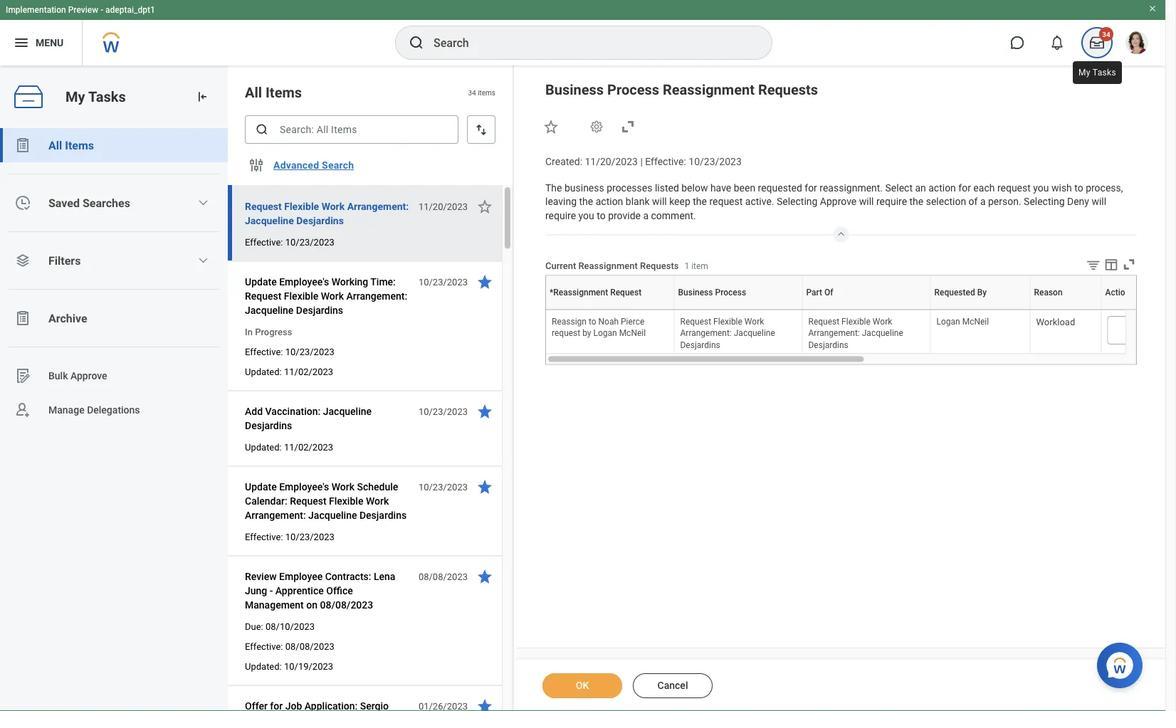 Task type: vqa. For each thing, say whether or not it's contained in the screenshot.
the chevron up small image
no



Task type: describe. For each thing, give the bounding box(es) containing it.
saved searches
[[48, 196, 130, 210]]

chevron down image
[[197, 255, 209, 266]]

menu button
[[0, 20, 82, 66]]

work down reassignment request business process part of requested by reason
[[873, 317, 892, 327]]

jacqueline down part of button
[[862, 328, 903, 338]]

pierce
[[621, 317, 645, 327]]

archive
[[48, 312, 87, 325]]

business for business process
[[678, 288, 713, 298]]

1 for from the left
[[805, 182, 817, 193]]

0 vertical spatial search image
[[408, 34, 425, 51]]

apprentice
[[275, 585, 324, 597]]

below
[[682, 182, 708, 193]]

request down reassignment request business process part of requested by reason
[[809, 317, 840, 327]]

add vaccination: jacqueline desjardins
[[245, 405, 372, 431]]

reassignment.
[[820, 182, 883, 193]]

0 vertical spatial a
[[980, 196, 986, 207]]

update for update employee's work schedule calendar: request flexible work arrangement: jacqueline desjardins
[[245, 481, 277, 493]]

search
[[322, 159, 354, 171]]

processes
[[607, 182, 653, 193]]

item
[[691, 261, 708, 271]]

progress
[[255, 326, 292, 337]]

each
[[974, 182, 995, 193]]

clipboard image for archive
[[14, 310, 31, 327]]

desjardins inside update employee's work schedule calendar: request flexible work arrangement: jacqueline desjardins
[[360, 509, 407, 521]]

select to filter grid data image
[[1086, 257, 1102, 272]]

update for update employee's working time: request flexible work arrangement: jacqueline desjardins
[[245, 276, 277, 288]]

desjardins inside button
[[296, 215, 344, 226]]

chevron up image
[[833, 227, 850, 238]]

request inside update employee's working time: request flexible work arrangement: jacqueline desjardins
[[245, 290, 282, 302]]

justify image
[[13, 34, 30, 51]]

tasks
[[88, 88, 126, 105]]

noah
[[598, 317, 619, 327]]

action
[[1105, 288, 1130, 298]]

0 vertical spatial 08/08/2023
[[419, 571, 468, 582]]

|
[[640, 156, 643, 168]]

configure image
[[248, 157, 265, 174]]

08/10/2023
[[266, 621, 315, 632]]

1
[[685, 261, 689, 271]]

0 horizontal spatial reason
[[1034, 288, 1063, 298]]

update employee's working time: request flexible work arrangement: jacqueline desjardins button
[[245, 273, 411, 319]]

desjardins inside add vaccination: jacqueline desjardins
[[245, 420, 292, 431]]

effective: down 'due:'
[[245, 641, 283, 652]]

effective: down calendar:
[[245, 532, 283, 542]]

jacqueline inside add vaccination: jacqueline desjardins
[[323, 405, 372, 417]]

2 request flexible work arrangement: jacqueline desjardins element from the left
[[809, 314, 903, 349]]

work left 'schedule'
[[332, 481, 355, 493]]

gear image
[[590, 120, 604, 134]]

1 will from the left
[[652, 196, 667, 207]]

update employee's working time: request flexible work arrangement: jacqueline desjardins
[[245, 276, 407, 316]]

filters
[[48, 254, 81, 267]]

bulk approve link
[[0, 359, 228, 393]]

contracts:
[[325, 571, 371, 582]]

0 horizontal spatial of
[[825, 288, 834, 298]]

flexible inside update employee's work schedule calendar: request flexible work arrangement: jacqueline desjardins
[[329, 495, 363, 507]]

wish
[[1052, 182, 1072, 193]]

desjardins down business process
[[680, 339, 720, 349]]

lena
[[374, 571, 395, 582]]

flexible inside update employee's working time: request flexible work arrangement: jacqueline desjardins
[[284, 290, 318, 302]]

34 button
[[1082, 27, 1114, 58]]

2 updated: from the top
[[245, 442, 282, 452]]

approve inside bulk approve link
[[70, 370, 107, 382]]

34 items
[[468, 88, 496, 97]]

profile logan mcneil image
[[1126, 31, 1148, 57]]

1 vertical spatial require
[[545, 210, 576, 221]]

star image for review employee contracts: lena jung - apprentice office management on 08/08/2023
[[476, 568, 493, 585]]

working
[[332, 276, 368, 288]]

leaving
[[545, 196, 577, 207]]

*
[[550, 288, 553, 298]]

logan mcneil element
[[937, 314, 989, 327]]

manage delegations link
[[0, 393, 228, 427]]

advanced
[[273, 159, 319, 171]]

1 vertical spatial action
[[596, 196, 623, 207]]

by
[[583, 328, 591, 338]]

items inside button
[[65, 138, 94, 152]]

work inside update employee's working time: request flexible work arrangement: jacqueline desjardins
[[321, 290, 344, 302]]

in progress
[[245, 326, 292, 337]]

filters button
[[0, 244, 228, 278]]

request flexible work arrangement: jacqueline desjardins for second the request flexible work arrangement: jacqueline desjardins element from right
[[680, 317, 775, 349]]

* reassignment request
[[550, 288, 642, 298]]

implementation preview -   adeptai_dpt1
[[6, 5, 155, 15]]

0 vertical spatial require
[[876, 196, 907, 207]]

2 vertical spatial 08/08/2023
[[285, 641, 335, 652]]

process,
[[1086, 182, 1123, 193]]

1 request flexible work arrangement: jacqueline desjardins element from the left
[[680, 314, 775, 349]]

the
[[545, 182, 562, 193]]

archive button
[[0, 301, 228, 335]]

been
[[734, 182, 756, 193]]

1 star image from the top
[[476, 273, 493, 291]]

sort image
[[474, 122, 488, 137]]

2 will from the left
[[859, 196, 874, 207]]

chevron down image
[[197, 197, 209, 209]]

1 11/02/2023 from the top
[[284, 366, 333, 377]]

click to view/edit grid preferences image
[[1104, 257, 1119, 272]]

2 effective: 10/23/2023 from the top
[[245, 346, 335, 357]]

star image for add vaccination: jacqueline desjardins
[[476, 403, 493, 420]]

an
[[915, 182, 926, 193]]

1 horizontal spatial part
[[865, 310, 866, 311]]

effective: down 'in progress'
[[245, 346, 283, 357]]

2 11/02/2023 from the top
[[284, 442, 333, 452]]

request inside update employee's work schedule calendar: request flexible work arrangement: jacqueline desjardins
[[290, 495, 327, 507]]

perspective image
[[14, 252, 31, 269]]

vaccination:
[[265, 405, 321, 417]]

2 the from the left
[[693, 196, 707, 207]]

due: 08/10/2023
[[245, 621, 315, 632]]

business
[[565, 182, 604, 193]]

request flexible work arrangement: jacqueline desjardins button
[[245, 198, 411, 229]]

review employee contracts: lena jung - apprentice office management on 08/08/2023 button
[[245, 568, 411, 614]]

updated: 10/19/2023
[[245, 661, 333, 672]]

part of
[[806, 288, 834, 298]]

34 for 34
[[1102, 30, 1111, 38]]

manage
[[48, 404, 84, 416]]

34 for 34 items
[[468, 88, 476, 97]]

review employee contracts: lena jung - apprentice office management on 08/08/2023
[[245, 571, 395, 611]]

listed
[[655, 182, 679, 193]]

0 vertical spatial by
[[977, 288, 987, 298]]

jung
[[245, 585, 267, 597]]

the business processes listed below have been requested for reassignment. select an action for each request you wish to process, leaving the action blank will keep the request active. selecting approve will require the selection of a person. selecting deny will require you to provide a comment.
[[545, 182, 1126, 221]]

fullscreen image
[[1121, 257, 1137, 272]]

effective: 10/23/2023 for employee's
[[245, 532, 335, 542]]

2 horizontal spatial to
[[1075, 182, 1083, 193]]

Search Workday  search field
[[434, 27, 743, 58]]

arrangement: inside button
[[347, 200, 409, 212]]

2 selecting from the left
[[1024, 196, 1065, 207]]

office
[[326, 585, 353, 597]]

1 the from the left
[[579, 196, 593, 207]]

0 vertical spatial mcneil
[[962, 317, 989, 327]]

0 vertical spatial logan
[[937, 317, 960, 327]]

transformation import image
[[195, 90, 209, 104]]

created:
[[545, 156, 582, 168]]

row element containing *
[[546, 276, 1176, 310]]

0 vertical spatial action
[[929, 182, 956, 193]]

10/19/2023
[[284, 661, 333, 672]]

implementation
[[6, 5, 66, 15]]

person.
[[988, 196, 1021, 207]]

review
[[245, 571, 277, 582]]

0 horizontal spatial you
[[579, 210, 594, 221]]

business for business process reassignment requests
[[545, 81, 604, 98]]

reassign to noah pierce request by logan mcneil
[[552, 317, 646, 338]]

11/20/2023 inside item list element
[[419, 201, 468, 212]]

Search: All Items text field
[[245, 115, 459, 144]]

2 horizontal spatial request
[[997, 182, 1031, 193]]

flexible down the 'business process' 'button'
[[714, 317, 743, 327]]

on
[[306, 599, 318, 611]]

0 horizontal spatial part
[[806, 288, 822, 298]]

saved searches button
[[0, 186, 228, 220]]

0 vertical spatial 11/20/2023
[[585, 156, 638, 168]]

my
[[66, 88, 85, 105]]

all items inside item list element
[[245, 84, 302, 101]]

star image for request flexible work arrangement: jacqueline desjardins
[[476, 198, 493, 215]]

logan inside the reassign to noah pierce request by logan mcneil
[[593, 328, 617, 338]]



Task type: locate. For each thing, give the bounding box(es) containing it.
08/08/2023 up the 10/19/2023
[[285, 641, 335, 652]]

action up provide at the top of the page
[[596, 196, 623, 207]]

1 vertical spatial -
[[270, 585, 273, 597]]

jacqueline right vaccination:
[[323, 405, 372, 417]]

effective: down 'request flexible work arrangement: jacqueline desjardins' button
[[245, 237, 283, 247]]

0 horizontal spatial a
[[643, 210, 649, 221]]

process up fullscreen icon
[[607, 81, 659, 98]]

the
[[579, 196, 593, 207], [693, 196, 707, 207], [910, 196, 924, 207]]

1 horizontal spatial require
[[876, 196, 907, 207]]

select
[[885, 182, 913, 193]]

0 vertical spatial 34
[[1102, 30, 1111, 38]]

selecting down wish
[[1024, 196, 1065, 207]]

1 vertical spatial items
[[65, 138, 94, 152]]

action up selection
[[929, 182, 956, 193]]

clipboard image inside archive button
[[14, 310, 31, 327]]

all inside button
[[48, 138, 62, 152]]

- inside review employee contracts: lena jung - apprentice office management on 08/08/2023
[[270, 585, 273, 597]]

0 horizontal spatial require
[[545, 210, 576, 221]]

provide
[[608, 210, 641, 221]]

updated:
[[245, 366, 282, 377], [245, 442, 282, 452], [245, 661, 282, 672]]

0 vertical spatial employee's
[[279, 276, 329, 288]]

1 vertical spatial search image
[[255, 122, 269, 137]]

flexible down advanced
[[284, 200, 319, 212]]

you
[[1033, 182, 1049, 193], [579, 210, 594, 221]]

updated: down 'in progress'
[[245, 366, 282, 377]]

0 vertical spatial row element
[[546, 276, 1176, 310]]

selecting down requested at the right of the page
[[777, 196, 818, 207]]

by
[[977, 288, 987, 298], [981, 310, 982, 311]]

business down item
[[678, 288, 713, 298]]

updated: down add on the bottom of page
[[245, 442, 282, 452]]

0 horizontal spatial logan
[[593, 328, 617, 338]]

process for business process
[[715, 288, 746, 298]]

clipboard image left archive
[[14, 310, 31, 327]]

0 vertical spatial to
[[1075, 182, 1083, 193]]

clipboard image up clock check image
[[14, 137, 31, 154]]

approve
[[820, 196, 857, 207], [70, 370, 107, 382]]

0 horizontal spatial requested
[[935, 288, 975, 298]]

arrangement: down search
[[347, 200, 409, 212]]

desjardins down add on the bottom of page
[[245, 420, 292, 431]]

2 row element from the top
[[546, 311, 1176, 353]]

process up the 'business process' 'button'
[[715, 288, 746, 298]]

effective: 08/08/2023
[[245, 641, 335, 652]]

flexible up the progress
[[284, 290, 318, 302]]

0 horizontal spatial 11/20/2023
[[419, 201, 468, 212]]

1 vertical spatial 11/02/2023
[[284, 442, 333, 452]]

calendar:
[[245, 495, 287, 507]]

toolbar
[[1075, 257, 1137, 275]]

1 horizontal spatial search image
[[408, 34, 425, 51]]

1 vertical spatial star image
[[476, 698, 493, 711]]

1 horizontal spatial you
[[1033, 182, 1049, 193]]

1 horizontal spatial logan
[[937, 317, 960, 327]]

current reassignment requests 1 item
[[545, 261, 708, 271]]

all items inside button
[[48, 138, 94, 152]]

comment.
[[651, 210, 696, 221]]

request up 'in progress'
[[245, 290, 282, 302]]

jacqueline inside update employee's work schedule calendar: request flexible work arrangement: jacqueline desjardins
[[308, 509, 357, 521]]

cancel
[[658, 680, 688, 692]]

0 vertical spatial items
[[266, 84, 302, 101]]

list
[[0, 128, 228, 427]]

my tasks element containing my tasks
[[0, 66, 228, 711]]

employee's for flexible
[[279, 276, 329, 288]]

for up of
[[959, 182, 971, 193]]

the down the below
[[693, 196, 707, 207]]

0 horizontal spatial to
[[589, 317, 596, 327]]

1 updated: 11/02/2023 from the top
[[245, 366, 333, 377]]

1 vertical spatial requested
[[978, 310, 981, 311]]

update up calendar:
[[245, 481, 277, 493]]

0 vertical spatial update
[[245, 276, 277, 288]]

time:
[[370, 276, 396, 288]]

0 horizontal spatial the
[[579, 196, 593, 207]]

1 vertical spatial to
[[597, 210, 606, 221]]

a right of
[[980, 196, 986, 207]]

- up management
[[270, 585, 273, 597]]

0 vertical spatial requested
[[935, 288, 975, 298]]

all inside item list element
[[245, 84, 262, 101]]

work down search
[[322, 200, 345, 212]]

business process reassignment requests
[[545, 81, 818, 98]]

employee
[[279, 571, 323, 582]]

blank
[[626, 196, 650, 207]]

1 horizontal spatial all items
[[245, 84, 302, 101]]

reassignment request button
[[606, 310, 614, 311]]

0 horizontal spatial search image
[[255, 122, 269, 137]]

clipboard image inside all items button
[[14, 137, 31, 154]]

updated: 11/02/2023 down add vaccination: jacqueline desjardins
[[245, 442, 333, 452]]

0 horizontal spatial selecting
[[777, 196, 818, 207]]

0 vertical spatial updated: 11/02/2023
[[245, 366, 333, 377]]

approve right 'bulk'
[[70, 370, 107, 382]]

request flexible work arrangement: jacqueline desjardins down the 'business process' 'button'
[[680, 317, 775, 349]]

logan down requested by
[[937, 317, 960, 327]]

request down have
[[709, 196, 743, 207]]

arrangement: down reassignment request business process part of requested by reason
[[809, 328, 860, 338]]

effective: 10/23/2023 down 'request flexible work arrangement: jacqueline desjardins' button
[[245, 237, 335, 247]]

2 horizontal spatial business
[[735, 310, 738, 311]]

searches
[[83, 196, 130, 210]]

1 employee's from the top
[[279, 276, 329, 288]]

desjardins down working
[[296, 304, 343, 316]]

employee's for request
[[279, 481, 329, 493]]

to left provide at the top of the page
[[597, 210, 606, 221]]

0 horizontal spatial all
[[48, 138, 62, 152]]

1 horizontal spatial of
[[867, 310, 867, 311]]

business down business process
[[735, 310, 738, 311]]

work down business process
[[745, 317, 764, 327]]

update up 'in progress'
[[245, 276, 277, 288]]

items inside item list element
[[266, 84, 302, 101]]

logan mcneil
[[937, 317, 989, 327]]

1 vertical spatial updated:
[[245, 442, 282, 452]]

will
[[652, 196, 667, 207], [859, 196, 874, 207], [1092, 196, 1107, 207]]

request up reassignment request button
[[610, 288, 642, 298]]

reassignment
[[663, 81, 755, 98], [579, 261, 638, 271], [553, 288, 608, 298], [606, 310, 611, 311]]

row element containing workload
[[546, 311, 1176, 353]]

1 horizontal spatial requested
[[978, 310, 981, 311]]

1 vertical spatial reason
[[1064, 310, 1067, 311]]

08/08/2023 inside review employee contracts: lena jung - apprentice office management on 08/08/2023
[[320, 599, 373, 611]]

arrangement: down calendar:
[[245, 509, 306, 521]]

jacqueline inside update employee's working time: request flexible work arrangement: jacqueline desjardins
[[245, 304, 294, 316]]

employee's up calendar:
[[279, 481, 329, 493]]

1 clipboard image from the top
[[14, 137, 31, 154]]

requested by button
[[978, 310, 983, 311]]

0 vertical spatial of
[[825, 288, 834, 298]]

0 horizontal spatial request flexible work arrangement: jacqueline desjardins element
[[680, 314, 775, 349]]

1 vertical spatial updated: 11/02/2023
[[245, 442, 333, 452]]

search image
[[408, 34, 425, 51], [255, 122, 269, 137]]

jacqueline down 'schedule'
[[308, 509, 357, 521]]

1 update from the top
[[245, 276, 277, 288]]

items
[[478, 88, 496, 97]]

clock check image
[[14, 194, 31, 211]]

list containing all items
[[0, 128, 228, 427]]

arrangement: down time:
[[346, 290, 407, 302]]

1 horizontal spatial mcneil
[[962, 317, 989, 327]]

request flexible work arrangement: jacqueline desjardins down search
[[245, 200, 409, 226]]

1 horizontal spatial items
[[266, 84, 302, 101]]

1 effective: 10/23/2023 from the top
[[245, 237, 335, 247]]

by up logan mcneil element
[[981, 310, 982, 311]]

2 vertical spatial effective: 10/23/2023
[[245, 532, 335, 542]]

1 horizontal spatial request flexible work arrangement: jacqueline desjardins element
[[809, 314, 903, 349]]

request down business process
[[680, 317, 711, 327]]

0 vertical spatial approve
[[820, 196, 857, 207]]

- inside "menu" banner
[[101, 5, 103, 15]]

0 horizontal spatial my tasks element
[[0, 66, 228, 711]]

0 horizontal spatial all items
[[48, 138, 94, 152]]

arrangement: inside update employee's working time: request flexible work arrangement: jacqueline desjardins
[[346, 290, 407, 302]]

effective: right |
[[645, 156, 686, 168]]

2 star image from the top
[[476, 698, 493, 711]]

0 vertical spatial updated:
[[245, 366, 282, 377]]

employee's left working
[[279, 276, 329, 288]]

update inside update employee's work schedule calendar: request flexible work arrangement: jacqueline desjardins
[[245, 481, 277, 493]]

1 vertical spatial process
[[715, 288, 746, 298]]

updated: for review employee contracts: lena jung - apprentice office management on 08/08/2023
[[245, 661, 282, 672]]

3 will from the left
[[1092, 196, 1107, 207]]

2 for from the left
[[959, 182, 971, 193]]

updated: 11/02/2023 up vaccination:
[[245, 366, 333, 377]]

10/23/2023
[[689, 156, 742, 168], [285, 237, 335, 247], [419, 277, 468, 287], [285, 346, 335, 357], [419, 406, 468, 417], [419, 482, 468, 492], [285, 532, 335, 542]]

jacqueline down the 'business process' 'button'
[[734, 328, 775, 338]]

1 horizontal spatial for
[[959, 182, 971, 193]]

clipboard image
[[14, 137, 31, 154], [14, 310, 31, 327]]

1 vertical spatial employee's
[[279, 481, 329, 493]]

1 vertical spatial 11/20/2023
[[419, 201, 468, 212]]

34 inside button
[[1102, 30, 1111, 38]]

request inside the reassign to noah pierce request by logan mcneil
[[552, 328, 580, 338]]

will down process,
[[1092, 196, 1107, 207]]

2 vertical spatial to
[[589, 317, 596, 327]]

due:
[[245, 621, 263, 632]]

to inside the reassign to noah pierce request by logan mcneil
[[589, 317, 596, 327]]

reassignment inside row element
[[553, 288, 608, 298]]

adeptai_dpt1
[[105, 5, 155, 15]]

reassignment request business process part of requested by reason
[[606, 310, 1067, 311]]

star image
[[543, 118, 560, 135], [476, 198, 493, 215], [476, 403, 493, 420], [476, 478, 493, 496], [476, 568, 493, 585]]

2 horizontal spatial request flexible work arrangement: jacqueline desjardins
[[809, 317, 903, 349]]

by up requested by "button"
[[977, 288, 987, 298]]

user plus image
[[14, 402, 31, 419]]

part
[[806, 288, 822, 298], [865, 310, 866, 311]]

34 inside item list element
[[468, 88, 476, 97]]

reassign to noah pierce request by logan mcneil element
[[552, 314, 646, 338]]

08/08/2023
[[419, 571, 468, 582], [320, 599, 373, 611], [285, 641, 335, 652]]

desjardins inside update employee's working time: request flexible work arrangement: jacqueline desjardins
[[296, 304, 343, 316]]

items
[[266, 84, 302, 101], [65, 138, 94, 152]]

notifications large image
[[1050, 36, 1064, 50]]

08/08/2023 right the lena
[[419, 571, 468, 582]]

11/02/2023 down add vaccination: jacqueline desjardins
[[284, 442, 333, 452]]

jacqueline
[[245, 215, 294, 226], [245, 304, 294, 316], [734, 328, 775, 338], [862, 328, 903, 338], [323, 405, 372, 417], [308, 509, 357, 521]]

current
[[545, 261, 576, 271]]

manage delegations
[[48, 404, 140, 416]]

2 update from the top
[[245, 481, 277, 493]]

flexible inside 'request flexible work arrangement: jacqueline desjardins' button
[[284, 200, 319, 212]]

flexible down 'schedule'
[[329, 495, 363, 507]]

reason
[[1034, 288, 1063, 298], [1064, 310, 1067, 311]]

2 updated: 11/02/2023 from the top
[[245, 442, 333, 452]]

fullscreen image
[[619, 118, 637, 135]]

for right requested at the right of the page
[[805, 182, 817, 193]]

to
[[1075, 182, 1083, 193], [597, 210, 606, 221], [589, 317, 596, 327]]

column header
[[1102, 310, 1176, 311]]

1 vertical spatial requests
[[640, 261, 679, 271]]

my tasks element
[[1077, 27, 1117, 58], [0, 66, 228, 711]]

all right transformation import icon
[[245, 84, 262, 101]]

request down reassign
[[552, 328, 580, 338]]

request flexible work arrangement: jacqueline desjardins element down part of button
[[809, 314, 903, 349]]

1 row element from the top
[[546, 276, 1176, 310]]

add vaccination: jacqueline desjardins button
[[245, 403, 411, 434]]

11/02/2023 up vaccination:
[[284, 366, 333, 377]]

bulk approve
[[48, 370, 107, 382]]

clipboard image for all items
[[14, 137, 31, 154]]

star image for update employee's work schedule calendar: request flexible work arrangement: jacqueline desjardins
[[476, 478, 493, 496]]

work down 'schedule'
[[366, 495, 389, 507]]

advanced search
[[273, 159, 354, 171]]

request right calendar:
[[290, 495, 327, 507]]

1 vertical spatial you
[[579, 210, 594, 221]]

business process button
[[735, 310, 742, 311]]

have
[[711, 182, 731, 193]]

- right preview
[[101, 5, 103, 15]]

jacqueline up 'in progress'
[[245, 304, 294, 316]]

2 clipboard image from the top
[[14, 310, 31, 327]]

request inside button
[[245, 200, 282, 212]]

request up person.
[[997, 182, 1031, 193]]

process for business process reassignment requests
[[607, 81, 659, 98]]

2 vertical spatial process
[[738, 310, 741, 311]]

1 vertical spatial 34
[[468, 88, 476, 97]]

approve inside the business processes listed below have been requested for reassignment. select an action for each request you wish to process, leaving the action blank will keep the request active. selecting approve will require the selection of a person. selecting deny will require you to provide a comment.
[[820, 196, 857, 207]]

reassign
[[552, 317, 587, 327]]

deny
[[1067, 196, 1089, 207]]

flexible down part of button
[[842, 317, 871, 327]]

1 vertical spatial my tasks element
[[0, 66, 228, 711]]

1 horizontal spatial approve
[[820, 196, 857, 207]]

the down an
[[910, 196, 924, 207]]

1 horizontal spatial requests
[[758, 81, 818, 98]]

0 horizontal spatial business
[[545, 81, 604, 98]]

require down select
[[876, 196, 907, 207]]

1 vertical spatial a
[[643, 210, 649, 221]]

request flexible work arrangement: jacqueline desjardins inside button
[[245, 200, 409, 226]]

created: 11/20/2023 | effective: 10/23/2023
[[545, 156, 742, 168]]

arrangement: down business process
[[680, 328, 732, 338]]

mcneil down the pierce
[[619, 328, 646, 338]]

reason button
[[1064, 310, 1067, 311]]

updated: for update employee's working time: request flexible work arrangement: jacqueline desjardins
[[245, 366, 282, 377]]

1 vertical spatial 08/08/2023
[[320, 599, 373, 611]]

1 horizontal spatial the
[[693, 196, 707, 207]]

1 horizontal spatial selecting
[[1024, 196, 1065, 207]]

1 vertical spatial approve
[[70, 370, 107, 382]]

all up saved
[[48, 138, 62, 152]]

effective:
[[645, 156, 686, 168], [245, 237, 283, 247], [245, 346, 283, 357], [245, 532, 283, 542], [245, 641, 283, 652]]

a
[[980, 196, 986, 207], [643, 210, 649, 221]]

1 vertical spatial by
[[981, 310, 982, 311]]

update inside update employee's working time: request flexible work arrangement: jacqueline desjardins
[[245, 276, 277, 288]]

row element up part of button
[[546, 276, 1176, 310]]

jacqueline inside button
[[245, 215, 294, 226]]

business
[[545, 81, 604, 98], [678, 288, 713, 298], [735, 310, 738, 311]]

request up the noah
[[611, 310, 613, 311]]

will down reassignment.
[[859, 196, 874, 207]]

work inside button
[[322, 200, 345, 212]]

1 vertical spatial request
[[709, 196, 743, 207]]

0 horizontal spatial request flexible work arrangement: jacqueline desjardins
[[245, 200, 409, 226]]

request down configure image
[[245, 200, 282, 212]]

3 the from the left
[[910, 196, 924, 207]]

effective: 10/23/2023 up 'employee' at the bottom left of the page
[[245, 532, 335, 542]]

rename image
[[14, 367, 31, 384]]

employee's inside update employee's work schedule calendar: request flexible work arrangement: jacqueline desjardins
[[279, 481, 329, 493]]

business process
[[678, 288, 746, 298]]

0 vertical spatial all items
[[245, 84, 302, 101]]

2 vertical spatial request
[[552, 328, 580, 338]]

request flexible work arrangement: jacqueline desjardins element down the 'business process' 'button'
[[680, 314, 775, 349]]

schedule
[[357, 481, 398, 493]]

1 vertical spatial mcneil
[[619, 328, 646, 338]]

ok button
[[543, 674, 622, 698]]

0 horizontal spatial approve
[[70, 370, 107, 382]]

2 vertical spatial business
[[735, 310, 738, 311]]

work down working
[[321, 290, 344, 302]]

effective: 10/23/2023
[[245, 237, 335, 247], [245, 346, 335, 357], [245, 532, 335, 542]]

request flexible work arrangement: jacqueline desjardins for second the request flexible work arrangement: jacqueline desjardins element from the left
[[809, 317, 903, 349]]

0 vertical spatial process
[[607, 81, 659, 98]]

preview
[[68, 5, 98, 15]]

request flexible work arrangement: jacqueline desjardins down part of button
[[809, 317, 903, 349]]

update employee's work schedule calendar: request flexible work arrangement: jacqueline desjardins
[[245, 481, 407, 521]]

1 vertical spatial part
[[865, 310, 866, 311]]

0 horizontal spatial will
[[652, 196, 667, 207]]

arrangement: inside update employee's work schedule calendar: request flexible work arrangement: jacqueline desjardins
[[245, 509, 306, 521]]

a down the blank
[[643, 210, 649, 221]]

1 updated: from the top
[[245, 366, 282, 377]]

1 horizontal spatial -
[[270, 585, 273, 597]]

require
[[876, 196, 907, 207], [545, 210, 576, 221]]

request flexible work arrangement: jacqueline desjardins element
[[680, 314, 775, 349], [809, 314, 903, 349]]

add
[[245, 405, 263, 417]]

close environment banner image
[[1148, 4, 1157, 13]]

logan down the noah
[[593, 328, 617, 338]]

all items button
[[0, 128, 228, 162]]

34 left items
[[468, 88, 476, 97]]

mcneil down requested by "button"
[[962, 317, 989, 327]]

0 horizontal spatial requests
[[640, 261, 679, 271]]

row element
[[546, 276, 1176, 310], [546, 311, 1176, 353]]

0 horizontal spatial action
[[596, 196, 623, 207]]

34 left 'profile logan mcneil' icon
[[1102, 30, 1111, 38]]

desjardins down advanced search "button"
[[296, 215, 344, 226]]

my tasks element inside "menu" banner
[[1077, 27, 1117, 58]]

star image
[[476, 273, 493, 291], [476, 698, 493, 711]]

require down leaving
[[545, 210, 576, 221]]

of
[[825, 288, 834, 298], [867, 310, 867, 311]]

08/08/2023 down office
[[320, 599, 373, 611]]

item list element
[[228, 66, 514, 711]]

part of button
[[865, 310, 868, 311]]

0 vertical spatial 11/02/2023
[[284, 366, 333, 377]]

inbox large image
[[1090, 36, 1104, 50]]

in
[[245, 326, 253, 337]]

0 vertical spatial you
[[1033, 182, 1049, 193]]

menu banner
[[0, 0, 1166, 66]]

selection
[[926, 196, 966, 207]]

desjardins down 'schedule'
[[360, 509, 407, 521]]

cancel button
[[633, 674, 713, 698]]

2 employee's from the top
[[279, 481, 329, 493]]

0 vertical spatial all
[[245, 84, 262, 101]]

0 vertical spatial my tasks element
[[1077, 27, 1117, 58]]

2 vertical spatial updated:
[[245, 661, 282, 672]]

0 horizontal spatial request
[[552, 328, 580, 338]]

0 vertical spatial star image
[[476, 273, 493, 291]]

arrangement:
[[347, 200, 409, 212], [346, 290, 407, 302], [680, 328, 732, 338], [809, 328, 860, 338], [245, 509, 306, 521]]

to up by
[[589, 317, 596, 327]]

effective: 10/23/2023 for flexible
[[245, 237, 335, 247]]

0 vertical spatial part
[[806, 288, 822, 298]]

my tasks
[[66, 88, 126, 105]]

desjardins down reassignment request business process part of requested by reason
[[809, 339, 849, 349]]

approve down reassignment.
[[820, 196, 857, 207]]

1 horizontal spatial will
[[859, 196, 874, 207]]

my tasks element containing 34
[[1077, 27, 1117, 58]]

requested
[[758, 182, 802, 193]]

requests
[[758, 81, 818, 98], [640, 261, 679, 271]]

the down business
[[579, 196, 593, 207]]

effective: 10/23/2023 down the progress
[[245, 346, 335, 357]]

employee's inside update employee's working time: request flexible work arrangement: jacqueline desjardins
[[279, 276, 329, 288]]

mcneil inside the reassign to noah pierce request by logan mcneil
[[619, 328, 646, 338]]

keep
[[669, 196, 691, 207]]

1 selecting from the left
[[777, 196, 818, 207]]

3 effective: 10/23/2023 from the top
[[245, 532, 335, 542]]

1 vertical spatial all
[[48, 138, 62, 152]]

advanced search button
[[268, 151, 360, 179]]

work
[[322, 200, 345, 212], [321, 290, 344, 302], [745, 317, 764, 327], [873, 317, 892, 327], [332, 481, 355, 493], [366, 495, 389, 507]]

bulk
[[48, 370, 68, 382]]

request
[[245, 200, 282, 212], [610, 288, 642, 298], [245, 290, 282, 302], [611, 310, 613, 311], [680, 317, 711, 327], [809, 317, 840, 327], [290, 495, 327, 507]]

will down listed
[[652, 196, 667, 207]]

3 updated: from the top
[[245, 661, 282, 672]]



